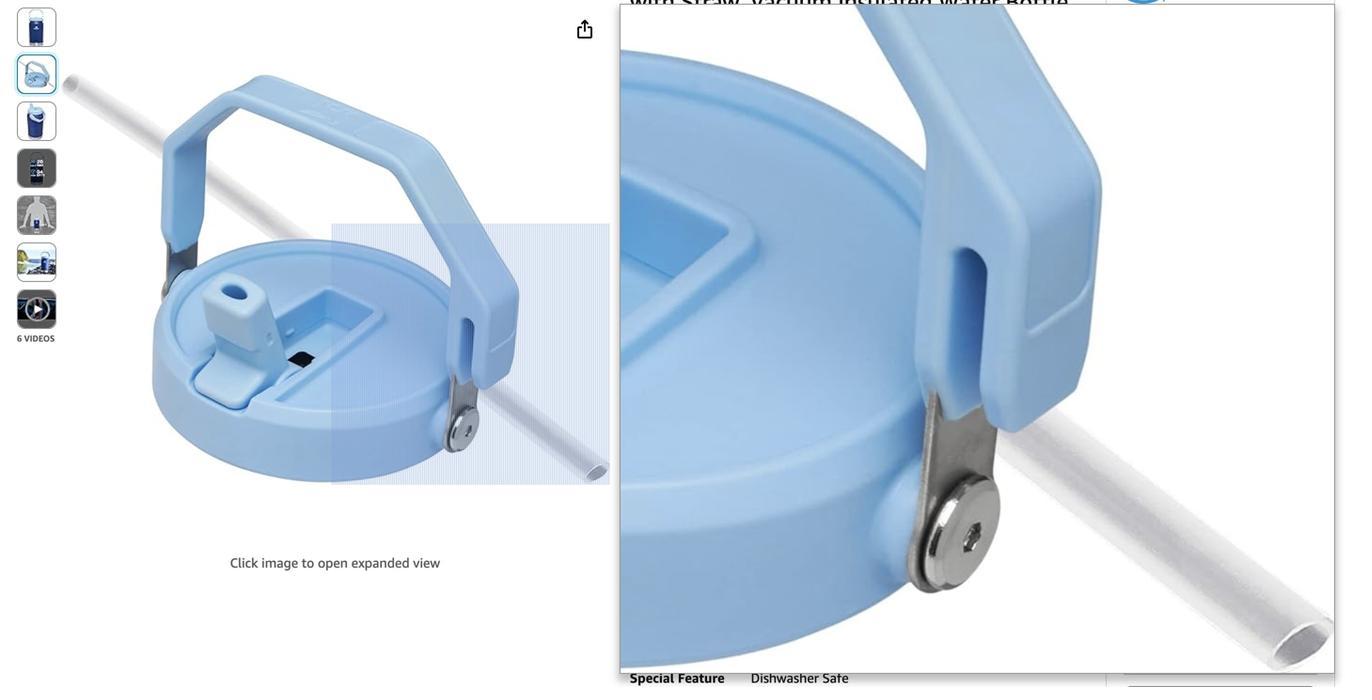 Task type: describe. For each thing, give the bounding box(es) containing it.
other sellers link
[[815, 268, 889, 284]]

20oz button
[[631, 352, 680, 380]]

1k+
[[630, 153, 650, 166]]

64oz button
[[811, 352, 860, 380]]

roll over image to zoom in
[[255, 555, 415, 571]]

at
[[688, 268, 700, 284]]

gift
[[1181, 625, 1203, 640]]

returns
[[663, 245, 709, 261]]

to
[[351, 555, 364, 571]]

1 horizontal spatial stanley
[[751, 554, 796, 570]]

| 217 answered questions
[[858, 97, 1014, 112]]

receipt
[[1206, 625, 1247, 640]]

list price: $55.00
[[630, 222, 718, 235]]

safe
[[823, 671, 849, 686]]

rose quartz image
[[676, 507, 710, 540]]

|
[[858, 97, 862, 112]]

free returns
[[630, 245, 713, 261]]

217 answered questions link
[[870, 95, 1014, 114]]

96oz button
[[871, 352, 920, 380]]

0 vertical spatial a
[[703, 268, 710, 284]]

zoom
[[367, 555, 401, 571]]

fog image
[[990, 420, 1024, 454]]

19,555 ratings
[[763, 97, 850, 112]]

roll
[[255, 555, 278, 571]]

visit the stanley store link
[[630, 78, 763, 94]]

special
[[630, 671, 675, 686]]

-25% $ 41 19
[[630, 186, 745, 218]]

shipping.
[[630, 287, 685, 302]]

visit
[[630, 78, 656, 94]]

available at a lower price from other sellers
[[630, 268, 889, 284]]

free
[[1005, 268, 1029, 284]]

that may not offer free prime shipping.
[[630, 268, 1067, 302]]

color
[[630, 603, 663, 618]]

cloud image
[[810, 420, 844, 454]]

choice
[[689, 123, 723, 136]]

19
[[731, 191, 745, 205]]

pool image
[[1035, 463, 1068, 497]]

sellers
[[851, 268, 889, 284]]

1 horizontal spatial in
[[693, 153, 703, 166]]

free
[[630, 245, 660, 261]]

option group for style: 64oz
[[624, 348, 1082, 385]]

alpine image
[[631, 420, 665, 454]]

polar image
[[990, 463, 1024, 497]]

for
[[662, 646, 682, 662]]

19,555
[[763, 97, 805, 112]]

videos
[[24, 333, 55, 344]]

bought
[[653, 153, 691, 166]]

$55.00
[[682, 222, 718, 235]]

available
[[630, 268, 684, 284]]

6
[[17, 333, 22, 344]]

0 vertical spatial lapis
[[671, 394, 703, 410]]

add a gift receipt for easy returns
[[1144, 625, 1297, 659]]

2 vertical spatial option group
[[1124, 686, 1318, 688]]

amazon's
[[638, 123, 686, 136]]

price
[[750, 268, 779, 284]]

lower
[[714, 268, 747, 284]]

may
[[920, 268, 946, 284]]

the
[[659, 78, 679, 94]]

30oz button
[[691, 352, 740, 380]]

41
[[700, 186, 731, 218]]

0 vertical spatial stanley
[[683, 78, 727, 94]]

style: 64oz
[[632, 326, 699, 342]]

style:
[[632, 326, 665, 342]]

amazon prime logo image
[[1120, 0, 1167, 8]]

month
[[731, 153, 765, 166]]

water
[[751, 627, 787, 643]]

for
[[1250, 625, 1268, 640]]

option group for color: lapis
[[624, 415, 1082, 545]]

25%
[[639, 188, 686, 216]]

recommended uses for product
[[630, 627, 734, 662]]

64oz inside 64oz "button"
[[821, 358, 851, 374]]



Task type: locate. For each thing, give the bounding box(es) containing it.
special feature
[[630, 671, 725, 686]]

other
[[815, 268, 848, 284]]

dishwasher safe
[[751, 671, 849, 686]]

uses
[[630, 646, 658, 662]]

None submit
[[18, 8, 55, 46], [18, 55, 55, 93], [18, 103, 55, 140], [18, 150, 55, 187], [18, 197, 55, 234], [18, 244, 55, 281], [18, 291, 55, 328], [18, 8, 55, 46], [18, 55, 55, 93], [18, 103, 55, 140], [18, 150, 55, 187], [18, 197, 55, 234], [18, 244, 55, 281], [18, 291, 55, 328]]

in right zoom
[[404, 555, 415, 571]]

past
[[706, 153, 728, 166]]

in
[[693, 153, 703, 166], [404, 555, 415, 571]]

questions
[[957, 97, 1014, 112]]

brand
[[630, 554, 667, 570]]

option group
[[624, 348, 1082, 385], [624, 415, 1082, 545], [1124, 686, 1318, 688]]

add
[[1144, 625, 1168, 640]]

None radio
[[1124, 686, 1318, 688]]

1 horizontal spatial 64oz
[[821, 358, 851, 374]]

1 vertical spatial 64oz
[[821, 358, 851, 374]]

price:
[[651, 222, 679, 235]]

0 vertical spatial option group
[[624, 348, 1082, 385]]

color: lapis
[[632, 394, 703, 410]]

30oz
[[701, 358, 731, 374]]

a inside add a gift receipt for easy returns
[[1171, 625, 1178, 640]]

a right "at" in the right top of the page
[[703, 268, 710, 284]]

1 horizontal spatial lapis
[[751, 603, 782, 618]]

stanley up 4.7 button
[[683, 78, 727, 94]]

0 vertical spatial in
[[693, 153, 703, 166]]

a
[[703, 268, 710, 284], [1171, 625, 1178, 640]]

64oz right "style:"
[[669, 326, 699, 342]]

lapis image
[[721, 463, 755, 497]]

6 videos
[[17, 333, 55, 344]]

1 vertical spatial a
[[1171, 625, 1178, 640]]

dishwasher
[[751, 671, 819, 686]]

1 horizontal spatial a
[[1171, 625, 1178, 640]]

from
[[783, 268, 812, 284]]

0 horizontal spatial lapis
[[671, 394, 703, 410]]

not
[[949, 268, 969, 284]]

19,555 ratings link
[[763, 97, 850, 112]]

prime
[[1032, 268, 1067, 284]]

0 vertical spatial 64oz
[[669, 326, 699, 342]]

0 horizontal spatial 64oz
[[669, 326, 699, 342]]

image
[[311, 555, 348, 571]]

color:
[[632, 394, 667, 410]]

-
[[630, 188, 639, 216]]

64oz left 96oz button
[[821, 358, 851, 374]]

recommended
[[630, 627, 722, 643]]

that
[[892, 268, 917, 284]]

0 horizontal spatial stanley
[[683, 78, 727, 94]]

4.7
[[630, 97, 652, 112]]

40oz button
[[751, 352, 800, 380]]

$
[[693, 191, 700, 205]]

free returns button
[[630, 244, 724, 263]]

answered
[[896, 97, 953, 112]]

lapis
[[671, 394, 703, 410], [751, 603, 782, 618]]

lapis up "charcoal" image
[[671, 394, 703, 410]]

pounds
[[762, 578, 806, 594]]

feature
[[678, 671, 725, 686]]

returns
[[1144, 644, 1186, 659]]

over
[[282, 555, 308, 571]]

option group containing 20oz
[[624, 348, 1082, 385]]

lapis up water
[[751, 603, 782, 618]]

stanley up 4 pounds in the bottom of the page
[[751, 554, 796, 570]]

20oz
[[641, 358, 671, 374]]

amazon's choice
[[638, 123, 723, 136]]

in left past
[[693, 153, 703, 166]]

offer
[[973, 268, 1002, 284]]

capacity
[[630, 578, 683, 594]]

a left gift on the bottom
[[1171, 625, 1178, 640]]

visit the stanley store
[[630, 78, 763, 94]]

list
[[630, 222, 648, 235]]

1 vertical spatial in
[[404, 555, 415, 571]]

4
[[751, 578, 759, 594]]

ratings
[[808, 97, 850, 112]]

96oz
[[882, 358, 911, 374]]

dropdown image
[[1168, 417, 1177, 425]]

1k+ bought in past month
[[630, 153, 765, 166]]

1 vertical spatial lapis
[[751, 603, 782, 618]]

store
[[731, 78, 763, 94]]

1 vertical spatial option group
[[624, 415, 1082, 545]]

product
[[686, 646, 734, 662]]

1 vertical spatial stanley
[[751, 554, 796, 570]]

4.7 button
[[630, 97, 743, 115]]

64oz
[[669, 326, 699, 342], [821, 358, 851, 374]]

40oz
[[761, 358, 790, 374]]

charcoal image
[[676, 420, 710, 454]]

easy
[[1271, 625, 1297, 640]]

0 horizontal spatial a
[[703, 268, 710, 284]]

0 horizontal spatial in
[[404, 555, 415, 571]]

217
[[870, 97, 893, 112]]

4 pounds
[[751, 578, 806, 594]]

stanley
[[683, 78, 727, 94], [751, 554, 796, 570]]

lavender image
[[810, 463, 844, 497]]



Task type: vqa. For each thing, say whether or not it's contained in the screenshot.
Pounds
yes



